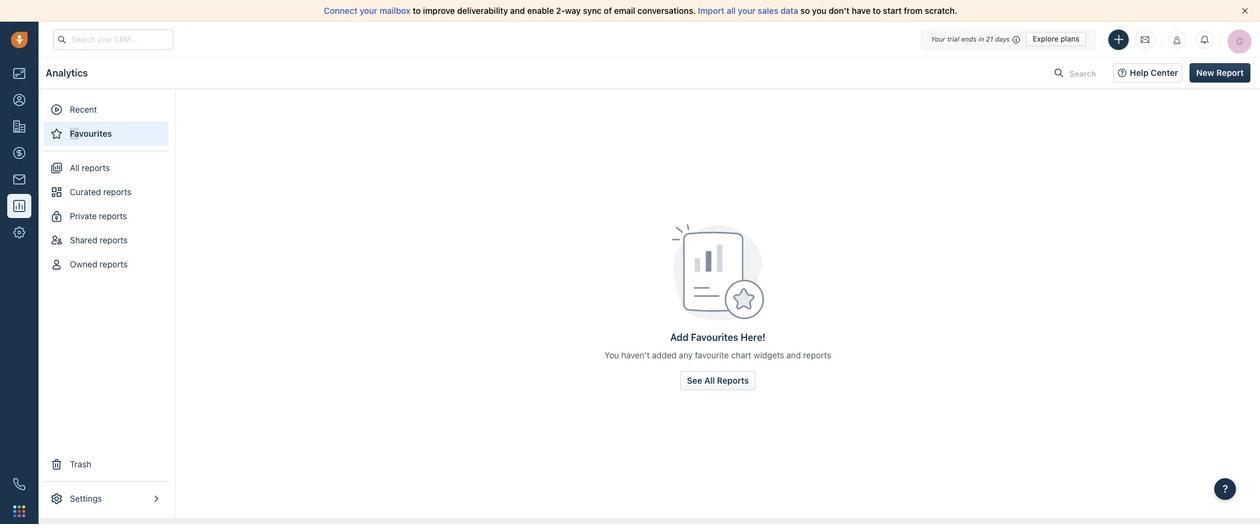 Task type: vqa. For each thing, say whether or not it's contained in the screenshot.
Import contacts button
no



Task type: describe. For each thing, give the bounding box(es) containing it.
data
[[781, 5, 799, 16]]

2 your from the left
[[738, 5, 756, 16]]

mailbox
[[380, 5, 411, 16]]

improve
[[423, 5, 455, 16]]

deliverability
[[457, 5, 508, 16]]

days
[[996, 35, 1010, 43]]

scratch.
[[925, 5, 958, 16]]

21
[[987, 35, 994, 43]]

import all your sales data link
[[698, 5, 801, 16]]

email
[[614, 5, 636, 16]]

all
[[727, 5, 736, 16]]

of
[[604, 5, 612, 16]]

phone image
[[13, 478, 25, 490]]

plans
[[1061, 34, 1080, 43]]

way
[[565, 5, 581, 16]]

so
[[801, 5, 810, 16]]

sync
[[583, 5, 602, 16]]

your
[[931, 35, 946, 43]]

don't
[[829, 5, 850, 16]]

Search your CRM... text field
[[53, 29, 174, 50]]

2-
[[556, 5, 565, 16]]

explore plans
[[1033, 34, 1080, 43]]

1 your from the left
[[360, 5, 378, 16]]

explore plans link
[[1027, 32, 1087, 46]]

in
[[979, 35, 985, 43]]

connect your mailbox to improve deliverability and enable 2-way sync of email conversations. import all your sales data so you don't have to start from scratch.
[[324, 5, 958, 16]]

and
[[511, 5, 525, 16]]



Task type: locate. For each thing, give the bounding box(es) containing it.
1 horizontal spatial to
[[873, 5, 881, 16]]

explore
[[1033, 34, 1059, 43]]

phone element
[[7, 472, 31, 496]]

from
[[905, 5, 923, 16]]

1 horizontal spatial your
[[738, 5, 756, 16]]

send email image
[[1142, 34, 1150, 44]]

connect your mailbox link
[[324, 5, 413, 16]]

to right mailbox
[[413, 5, 421, 16]]

your left mailbox
[[360, 5, 378, 16]]

0 horizontal spatial your
[[360, 5, 378, 16]]

enable
[[528, 5, 554, 16]]

you
[[813, 5, 827, 16]]

freshworks switcher image
[[13, 505, 25, 517]]

conversations.
[[638, 5, 696, 16]]

1 to from the left
[[413, 5, 421, 16]]

0 horizontal spatial to
[[413, 5, 421, 16]]

your trial ends in 21 days
[[931, 35, 1010, 43]]

ends
[[962, 35, 977, 43]]

what's new image
[[1174, 36, 1182, 44]]

to
[[413, 5, 421, 16], [873, 5, 881, 16]]

sales
[[758, 5, 779, 16]]

your right all
[[738, 5, 756, 16]]

close image
[[1243, 8, 1249, 14]]

trial
[[948, 35, 960, 43]]

to left start
[[873, 5, 881, 16]]

have
[[852, 5, 871, 16]]

start
[[884, 5, 902, 16]]

2 to from the left
[[873, 5, 881, 16]]

your
[[360, 5, 378, 16], [738, 5, 756, 16]]

import
[[698, 5, 725, 16]]

connect
[[324, 5, 358, 16]]



